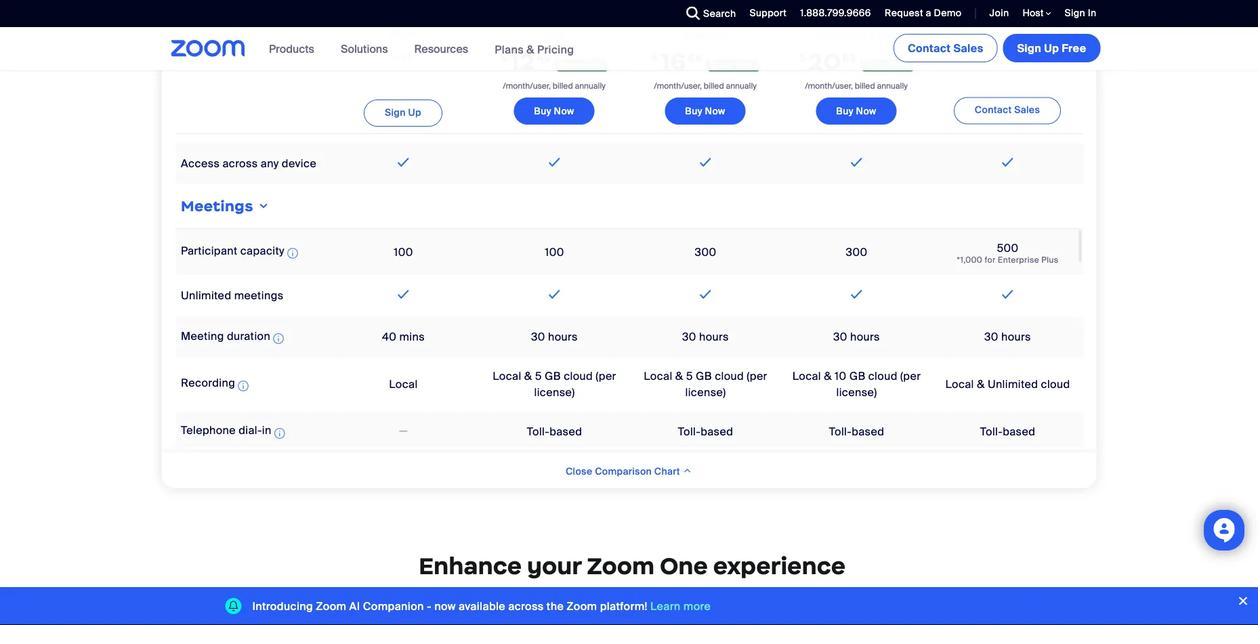 Task type: locate. For each thing, give the bounding box(es) containing it.
1 vertical spatial sign
[[1017, 41, 1041, 55]]

plus down request at the right top of page
[[871, 28, 893, 42]]

1 /month/user, from the left
[[503, 80, 551, 91]]

enterprise right for
[[997, 255, 1039, 265]]

annually for 12
[[575, 80, 606, 91]]

banner containing contact sales
[[155, 27, 1103, 71]]

save for 20
[[864, 59, 887, 71]]

0 horizontal spatial buy now link
[[514, 98, 595, 125]]

billed for 16
[[704, 80, 724, 91]]

annually down $ 16 66 save 16%
[[726, 80, 757, 91]]

1 horizontal spatial 5
[[686, 370, 693, 384]]

4 toll- from the left
[[980, 425, 1002, 439]]

0 horizontal spatial /month/user,
[[503, 80, 551, 91]]

1 based from the left
[[549, 425, 582, 439]]

buy for 20
[[836, 105, 853, 117]]

1 buy now from the left
[[534, 105, 574, 117]]

buy now
[[534, 105, 574, 117], [685, 105, 725, 117], [836, 105, 876, 117]]

toll-based down local & unlimited cloud
[[980, 425, 1035, 439]]

introducing zoom ai companion - now available across the zoom platform! learn more
[[252, 599, 711, 613]]

/month/user, billed annually down $ 16 66 save 16%
[[654, 80, 757, 91]]

0 horizontal spatial sign
[[385, 106, 406, 118]]

now for 16
[[705, 105, 725, 117]]

/month/user, billed annually down $ 12 49 save 21% on the left top of page
[[503, 80, 606, 91]]

recording image
[[238, 378, 248, 394]]

2 buy now link from the left
[[665, 98, 746, 125]]

0 horizontal spatial business
[[681, 28, 729, 42]]

business up "83" at the right of the page
[[819, 28, 868, 42]]

gb
[[544, 370, 561, 384], [695, 370, 712, 384], [849, 370, 865, 384]]

telephone dial-in
[[181, 424, 271, 438]]

1 now from the left
[[554, 105, 574, 117]]

2 (per from the left
[[746, 370, 767, 384]]

plus
[[871, 28, 893, 42], [1041, 255, 1058, 265]]

1 vertical spatial contact sales
[[975, 104, 1040, 116]]

2 5 from the left
[[686, 370, 693, 384]]

2 based from the left
[[700, 425, 733, 439]]

banner
[[155, 27, 1103, 71]]

3 billed from the left
[[855, 80, 875, 91]]

1 buy now link from the left
[[514, 98, 595, 125]]

16% right to
[[364, 597, 383, 610]]

3 buy from the left
[[836, 105, 853, 117]]

business for business
[[681, 28, 729, 42]]

buy
[[534, 105, 551, 117], [685, 105, 702, 117], [836, 105, 853, 117]]

1 horizontal spatial plus
[[1041, 255, 1058, 265]]

save inside $ 16 66 save 16%
[[710, 59, 733, 71]]

save left up
[[312, 597, 335, 610]]

meetings
[[181, 197, 253, 216]]

2 billed from the left
[[704, 80, 724, 91]]

plus right 500
[[1041, 255, 1058, 265]]

30 hours
[[531, 330, 578, 345], [682, 330, 729, 345], [833, 330, 880, 345], [984, 330, 1031, 345]]

free down basic
[[392, 51, 414, 63]]

annually down $ 20 83 save 16% at the top
[[877, 80, 908, 91]]

$ 16 66 save 16%
[[651, 47, 755, 76]]

buy now link for 20
[[816, 98, 897, 125]]

now down $ 20 83 save 16% at the top
[[856, 105, 876, 117]]

access across any device
[[181, 157, 316, 171]]

buy now link for 12
[[514, 98, 595, 125]]

12
[[509, 47, 535, 76]]

save for 12
[[559, 59, 582, 71]]

learn
[[650, 599, 681, 613]]

local inside local & 10 gb cloud (per license)
[[792, 370, 821, 384]]

billed for 20
[[855, 80, 875, 91]]

3 annually from the left
[[877, 80, 908, 91]]

enterprise down join
[[980, 28, 1035, 43]]

up inside button
[[1044, 41, 1059, 55]]

0 horizontal spatial /month/user, billed annually
[[503, 80, 606, 91]]

0 vertical spatial contact sales link
[[894, 34, 998, 62]]

0 horizontal spatial 100
[[394, 245, 413, 259]]

0 horizontal spatial free
[[392, 51, 414, 63]]

sign in
[[1065, 7, 1096, 19]]

across left any
[[222, 157, 258, 171]]

3 /month/user, billed annually from the left
[[805, 80, 908, 91]]

2 300 from the left
[[846, 245, 867, 259]]

billed down $ 12 49 save 21% on the left top of page
[[553, 80, 573, 91]]

buy now link down $ 16 66 save 16%
[[665, 98, 746, 125]]

30
[[531, 330, 545, 345], [682, 330, 696, 345], [833, 330, 847, 345], [984, 330, 998, 345]]

2 horizontal spatial /month/user, billed annually
[[805, 80, 908, 91]]

a
[[926, 7, 931, 19]]

1 horizontal spatial gb
[[695, 370, 712, 384]]

1 horizontal spatial buy now link
[[665, 98, 746, 125]]

0 horizontal spatial annually
[[575, 80, 606, 91]]

1 horizontal spatial (per
[[746, 370, 767, 384]]

sales down demo
[[954, 41, 983, 55]]

1 horizontal spatial business
[[819, 28, 868, 42]]

contact sales link down demo
[[894, 34, 998, 62]]

host button
[[1023, 7, 1051, 20]]

0 vertical spatial sign
[[1065, 7, 1085, 19]]

cloud inside local & 10 gb cloud (per license)
[[868, 370, 897, 384]]

0 vertical spatial across
[[222, 157, 258, 171]]

1.888.799.9666 button
[[790, 0, 874, 27], [800, 7, 871, 19]]

buy down $ 16 66 save 16%
[[685, 105, 702, 117]]

more
[[683, 599, 711, 613]]

companion
[[363, 599, 424, 613]]

save right "83" at the right of the page
[[864, 59, 887, 71]]

contact down meetings navigation
[[975, 104, 1012, 116]]

buy now down $ 12 49 save 21% on the left top of page
[[534, 105, 574, 117]]

1 horizontal spatial 300
[[846, 245, 867, 259]]

toll-based up chart
[[678, 425, 733, 439]]

now down $ 12 49 save 21% on the left top of page
[[554, 105, 574, 117]]

dial-
[[238, 424, 262, 438]]

contact sales link down meetings navigation
[[954, 97, 1061, 124]]

business plus
[[819, 28, 893, 42]]

1 horizontal spatial buy
[[685, 105, 702, 117]]

4 toll-based from the left
[[980, 425, 1035, 439]]

2 now from the left
[[705, 105, 725, 117]]

2 horizontal spatial /month/user,
[[805, 80, 853, 91]]

up down product information "navigation"
[[408, 106, 421, 118]]

toll-based up close
[[527, 425, 582, 439]]

16%
[[735, 59, 755, 71], [890, 59, 909, 71], [364, 597, 383, 610]]

buy now down $ 20 83 save 16% at the top
[[836, 105, 876, 117]]

-
[[427, 599, 432, 613]]

sign up free button
[[1003, 34, 1101, 62]]

1 horizontal spatial /month/user, billed annually
[[654, 80, 757, 91]]

meeting
[[181, 329, 224, 343]]

duration
[[227, 329, 270, 343]]

3 based from the left
[[851, 425, 884, 439]]

2 horizontal spatial $
[[799, 51, 806, 64]]

1 horizontal spatial /month/user,
[[654, 80, 702, 91]]

1 business from the left
[[681, 28, 729, 42]]

contact sales link inside meetings navigation
[[894, 34, 998, 62]]

zoom left ai
[[316, 599, 346, 613]]

&
[[527, 42, 534, 56], [524, 370, 532, 384], [675, 370, 683, 384], [824, 370, 832, 384], [977, 378, 984, 392]]

recording application
[[181, 376, 251, 394]]

2 horizontal spatial now
[[856, 105, 876, 117]]

buy down $ 20 83 save 16% at the top
[[836, 105, 853, 117]]

$ left 12
[[501, 51, 507, 64]]

$ inside $ 16 66 save 16%
[[651, 51, 658, 64]]

0 horizontal spatial billed
[[553, 80, 573, 91]]

1 horizontal spatial $
[[651, 51, 658, 64]]

sign up free
[[1017, 41, 1086, 55]]

3 toll- from the left
[[829, 425, 851, 439]]

3 license) from the left
[[836, 386, 877, 400]]

plans & pricing
[[495, 42, 574, 56]]

buy now for 12
[[534, 105, 574, 117]]

$ left 16
[[651, 51, 658, 64]]

1 local & 5 gb cloud (per license) from the left
[[492, 370, 616, 400]]

contact sales link
[[894, 34, 998, 62], [954, 97, 1061, 124]]

0 horizontal spatial plus
[[871, 28, 893, 42]]

0 horizontal spatial sales
[[954, 41, 983, 55]]

1 hours from the left
[[548, 330, 578, 345]]

support link
[[739, 0, 790, 27], [750, 7, 787, 19]]

3 $ from the left
[[799, 51, 806, 64]]

included image
[[545, 154, 563, 171], [847, 154, 865, 171], [998, 154, 1016, 171], [394, 286, 412, 302], [696, 286, 714, 302], [847, 286, 865, 302]]

1 100 from the left
[[394, 245, 413, 259]]

2 horizontal spatial 16%
[[890, 59, 909, 71]]

free down sign in
[[1062, 41, 1086, 55]]

annually save up to 16%
[[259, 596, 383, 611]]

included image
[[394, 154, 412, 171], [696, 154, 714, 171], [545, 286, 563, 302], [998, 286, 1016, 302]]

1 horizontal spatial annually
[[726, 80, 757, 91]]

4 hours from the left
[[1001, 330, 1031, 345]]

0 horizontal spatial contact
[[908, 41, 951, 55]]

buy now link down $ 12 49 save 21% on the left top of page
[[514, 98, 595, 125]]

$
[[501, 51, 507, 64], [651, 51, 658, 64], [799, 51, 806, 64]]

0 horizontal spatial across
[[222, 157, 258, 171]]

participant capacity
[[181, 244, 284, 258]]

0 horizontal spatial $
[[501, 51, 507, 64]]

3 now from the left
[[856, 105, 876, 117]]

0 horizontal spatial (per
[[595, 370, 616, 384]]

3 (per from the left
[[900, 370, 921, 384]]

sign for sign in
[[1065, 7, 1085, 19]]

1 horizontal spatial free
[[1062, 41, 1086, 55]]

2 horizontal spatial buy now
[[836, 105, 876, 117]]

1 horizontal spatial license)
[[685, 386, 726, 400]]

4 30 from the left
[[984, 330, 998, 345]]

1 annually from the left
[[575, 80, 606, 91]]

application
[[175, 20, 1083, 452]]

0 vertical spatial contact
[[908, 41, 951, 55]]

toll-
[[527, 425, 549, 439], [678, 425, 700, 439], [829, 425, 851, 439], [980, 425, 1002, 439]]

1 vertical spatial plus
[[1041, 255, 1058, 265]]

1 vertical spatial sales
[[1014, 104, 1040, 116]]

2 annually from the left
[[726, 80, 757, 91]]

2 /month/user, billed annually from the left
[[654, 80, 757, 91]]

1 horizontal spatial billed
[[704, 80, 724, 91]]

66
[[688, 51, 703, 64]]

business
[[681, 28, 729, 42], [819, 28, 868, 42]]

contact sales inside meetings navigation
[[908, 41, 983, 55]]

save
[[559, 59, 582, 71], [710, 59, 733, 71], [864, 59, 887, 71], [312, 597, 335, 610]]

2 /month/user, from the left
[[654, 80, 702, 91]]

one
[[660, 551, 708, 581]]

save inside $ 12 49 save 21%
[[559, 59, 582, 71]]

0 vertical spatial unlimited
[[181, 289, 231, 303]]

plans & pricing link
[[495, 42, 574, 56], [495, 42, 574, 56]]

sales
[[954, 41, 983, 55], [1014, 104, 1040, 116]]

1 gb from the left
[[544, 370, 561, 384]]

participant capacity image
[[287, 245, 298, 262]]

0 horizontal spatial gb
[[544, 370, 561, 384]]

/month/user, down 12
[[503, 80, 551, 91]]

meetings
[[234, 289, 283, 303]]

sales down sign up free button in the right top of the page
[[1014, 104, 1040, 116]]

save right 66
[[710, 59, 733, 71]]

zoom right the
[[567, 599, 597, 613]]

0 horizontal spatial 16%
[[364, 597, 383, 610]]

5
[[535, 370, 542, 384], [686, 370, 693, 384]]

contact sales down demo
[[908, 41, 983, 55]]

buy now for 16
[[685, 105, 725, 117]]

buy now down $ 16 66 save 16%
[[685, 105, 725, 117]]

sign inside sign up free button
[[1017, 41, 1041, 55]]

/month/user, down 20
[[805, 80, 853, 91]]

buy now link down $ 20 83 save 16% at the top
[[816, 98, 897, 125]]

learn more link
[[650, 599, 711, 613]]

(per inside local & 10 gb cloud (per license)
[[900, 370, 921, 384]]

*1,000
[[957, 255, 982, 265]]

0 horizontal spatial buy now
[[534, 105, 574, 117]]

license)
[[534, 386, 575, 400], [685, 386, 726, 400], [836, 386, 877, 400]]

/month/user, for 12
[[503, 80, 551, 91]]

1 license) from the left
[[534, 386, 575, 400]]

1 horizontal spatial buy now
[[685, 105, 725, 117]]

0 horizontal spatial 5
[[535, 370, 542, 384]]

zoom logo image
[[171, 40, 245, 57]]

sign inside sign up link
[[385, 106, 406, 118]]

annually
[[259, 596, 306, 611]]

3 toll-based from the left
[[829, 425, 884, 439]]

search button
[[676, 0, 739, 27]]

2 horizontal spatial buy now link
[[816, 98, 897, 125]]

1 horizontal spatial now
[[705, 105, 725, 117]]

telephone dial-in image
[[274, 425, 285, 442]]

solutions
[[341, 42, 388, 56]]

2 horizontal spatial buy
[[836, 105, 853, 117]]

sign up
[[385, 106, 421, 118]]

/month/user, down 16
[[654, 80, 702, 91]]

save inside annually save up to 16%
[[312, 597, 335, 610]]

1 /month/user, billed annually from the left
[[503, 80, 606, 91]]

0 horizontal spatial 300
[[694, 245, 716, 259]]

3 buy now link from the left
[[816, 98, 897, 125]]

0 horizontal spatial local & 5 gb cloud (per license)
[[492, 370, 616, 400]]

buy now link
[[514, 98, 595, 125], [665, 98, 746, 125], [816, 98, 897, 125]]

2 horizontal spatial license)
[[836, 386, 877, 400]]

close
[[566, 465, 592, 477]]

3 buy now from the left
[[836, 105, 876, 117]]

3 /month/user, from the left
[[805, 80, 853, 91]]

1 billed from the left
[[553, 80, 573, 91]]

2 business from the left
[[819, 28, 868, 42]]

2 buy now from the left
[[685, 105, 725, 117]]

close comparison chart
[[566, 465, 683, 477]]

2 horizontal spatial annually
[[877, 80, 908, 91]]

products button
[[269, 27, 320, 70]]

across
[[222, 157, 258, 171], [508, 599, 544, 613]]

up for sign up free
[[1044, 41, 1059, 55]]

access
[[181, 157, 219, 171]]

save down pricing
[[559, 59, 582, 71]]

your
[[527, 551, 581, 581]]

16% right 66
[[735, 59, 755, 71]]

/month/user, billed annually down $ 20 83 save 16% at the top
[[805, 80, 908, 91]]

resources
[[414, 42, 468, 56]]

1 vertical spatial up
[[408, 106, 421, 118]]

1 buy from the left
[[534, 105, 551, 117]]

contact down a
[[908, 41, 951, 55]]

contact sales down meetings navigation
[[975, 104, 1040, 116]]

gb inside local & 10 gb cloud (per license)
[[849, 370, 865, 384]]

1 horizontal spatial local & 5 gb cloud (per license)
[[643, 370, 767, 400]]

/month/user, for 20
[[805, 80, 853, 91]]

billed down $ 16 66 save 16%
[[704, 80, 724, 91]]

0 horizontal spatial now
[[554, 105, 574, 117]]

now down $ 16 66 save 16%
[[705, 105, 725, 117]]

2 $ from the left
[[651, 51, 658, 64]]

0 horizontal spatial up
[[408, 106, 421, 118]]

2 horizontal spatial (per
[[900, 370, 921, 384]]

product information navigation
[[259, 27, 584, 71]]

0 horizontal spatial license)
[[534, 386, 575, 400]]

16% inside $ 16 66 save 16%
[[735, 59, 755, 71]]

1 vertical spatial contact
[[975, 104, 1012, 116]]

1 horizontal spatial 16%
[[735, 59, 755, 71]]

local & 5 gb cloud (per license)
[[492, 370, 616, 400], [643, 370, 767, 400]]

$ left 20
[[799, 51, 806, 64]]

16% inside $ 20 83 save 16%
[[890, 59, 909, 71]]

buy down $ 12 49 save 21% on the left top of page
[[534, 105, 551, 117]]

1 300 from the left
[[694, 245, 716, 259]]

based
[[549, 425, 582, 439], [700, 425, 733, 439], [851, 425, 884, 439], [1002, 425, 1035, 439]]

0 vertical spatial up
[[1044, 41, 1059, 55]]

/month/user,
[[503, 80, 551, 91], [654, 80, 702, 91], [805, 80, 853, 91]]

cell
[[781, 107, 932, 138], [328, 108, 479, 137], [479, 108, 630, 137], [630, 108, 781, 137], [932, 108, 1083, 137], [175, 108, 328, 137]]

platform!
[[600, 599, 648, 613]]

1 horizontal spatial across
[[508, 599, 544, 613]]

1 horizontal spatial unlimited
[[987, 378, 1038, 392]]

2 horizontal spatial sign
[[1065, 7, 1085, 19]]

2 buy from the left
[[685, 105, 702, 117]]

16% right "83" at the right of the page
[[890, 59, 909, 71]]

search
[[703, 7, 736, 20]]

100
[[394, 245, 413, 259], [545, 245, 564, 259]]

meetings cell
[[175, 191, 1083, 223]]

2 vertical spatial sign
[[385, 106, 406, 118]]

annually down 21%
[[575, 80, 606, 91]]

/month/user, billed annually
[[503, 80, 606, 91], [654, 80, 757, 91], [805, 80, 908, 91]]

business down search button
[[681, 28, 729, 42]]

sign for sign up
[[385, 106, 406, 118]]

now
[[554, 105, 574, 117], [705, 105, 725, 117], [856, 105, 876, 117]]

$ inside $ 20 83 save 16%
[[799, 51, 806, 64]]

up
[[1044, 41, 1059, 55], [408, 106, 421, 118]]

1 vertical spatial enterprise
[[997, 255, 1039, 265]]

2 gb from the left
[[695, 370, 712, 384]]

0 vertical spatial sales
[[954, 41, 983, 55]]

hours
[[548, 330, 578, 345], [699, 330, 729, 345], [850, 330, 880, 345], [1001, 330, 1031, 345]]

1 (per from the left
[[595, 370, 616, 384]]

2 horizontal spatial billed
[[855, 80, 875, 91]]

1 horizontal spatial up
[[1044, 41, 1059, 55]]

1 horizontal spatial 100
[[545, 245, 564, 259]]

2 30 from the left
[[682, 330, 696, 345]]

$ inside $ 12 49 save 21%
[[501, 51, 507, 64]]

$ for 12
[[501, 51, 507, 64]]

0 vertical spatial contact sales
[[908, 41, 983, 55]]

toll-based down local & 10 gb cloud (per license)
[[829, 425, 884, 439]]

billed down $ 20 83 save 16% at the top
[[855, 80, 875, 91]]

across left the
[[508, 599, 544, 613]]

telephone dial-in application
[[181, 424, 287, 442]]

1 $ from the left
[[501, 51, 507, 64]]

up down host dropdown button
[[1044, 41, 1059, 55]]

0 horizontal spatial buy
[[534, 105, 551, 117]]

1 horizontal spatial sign
[[1017, 41, 1041, 55]]

buy now for 20
[[836, 105, 876, 117]]

up for sign up
[[408, 106, 421, 118]]

2 horizontal spatial gb
[[849, 370, 865, 384]]

3 gb from the left
[[849, 370, 865, 384]]

save inside $ 20 83 save 16%
[[864, 59, 887, 71]]



Task type: describe. For each thing, give the bounding box(es) containing it.
2 toll-based from the left
[[678, 425, 733, 439]]

3 hours from the left
[[850, 330, 880, 345]]

sales inside meetings navigation
[[954, 41, 983, 55]]

available
[[459, 599, 505, 613]]

application containing 12
[[175, 20, 1083, 452]]

enhance your zoom one experience
[[419, 551, 846, 581]]

local & 10 gb cloud (per license)
[[792, 370, 921, 400]]

500
[[997, 241, 1018, 255]]

40 mins
[[382, 330, 424, 345]]

$ for 20
[[799, 51, 806, 64]]

/month/user, billed annually for 16
[[654, 80, 757, 91]]

1.888.799.9666
[[800, 7, 871, 19]]

demo
[[934, 7, 962, 19]]

resources button
[[414, 27, 474, 70]]

basic
[[388, 26, 418, 40]]

annually for 20
[[877, 80, 908, 91]]

4 based from the left
[[1002, 425, 1035, 439]]

request a demo
[[885, 7, 962, 19]]

meeting duration image
[[273, 331, 284, 347]]

meeting duration
[[181, 329, 270, 343]]

1 vertical spatial across
[[508, 599, 544, 613]]

0 horizontal spatial unlimited
[[181, 289, 231, 303]]

0 vertical spatial enterprise
[[980, 28, 1035, 43]]

telephone
[[181, 424, 235, 438]]

3 30 from the left
[[833, 330, 847, 345]]

any
[[260, 157, 279, 171]]

now
[[434, 599, 456, 613]]

now for 20
[[856, 105, 876, 117]]

1 30 hours from the left
[[531, 330, 578, 345]]

$ for 16
[[651, 51, 658, 64]]

mins
[[399, 330, 424, 345]]

2 toll- from the left
[[678, 425, 700, 439]]

500 *1,000 for enterprise plus
[[957, 241, 1058, 265]]

save for 16
[[710, 59, 733, 71]]

plans
[[495, 42, 524, 56]]

1 horizontal spatial contact
[[975, 104, 1012, 116]]

unlimited meetings
[[181, 289, 283, 303]]

1 5 from the left
[[535, 370, 542, 384]]

meeting duration application
[[181, 329, 286, 347]]

join link left host
[[979, 0, 1012, 27]]

49
[[537, 51, 551, 64]]

3 30 hours from the left
[[833, 330, 880, 345]]

16% inside annually save up to 16%
[[364, 597, 383, 610]]

chart
[[654, 465, 680, 477]]

2 local & 5 gb cloud (per license) from the left
[[643, 370, 767, 400]]

2 30 hours from the left
[[682, 330, 729, 345]]

free inside button
[[1062, 41, 1086, 55]]

16% for 16
[[735, 59, 755, 71]]

local & unlimited cloud
[[945, 378, 1070, 392]]

license) inside local & 10 gb cloud (per license)
[[836, 386, 877, 400]]

solutions button
[[341, 27, 394, 70]]

capacity
[[240, 244, 284, 258]]

2 license) from the left
[[685, 386, 726, 400]]

buy for 12
[[534, 105, 551, 117]]

billed for 12
[[553, 80, 573, 91]]

$ 20 83 save 16%
[[799, 47, 909, 76]]

products
[[269, 42, 314, 56]]

buy for 16
[[685, 105, 702, 117]]

annually for 16
[[726, 80, 757, 91]]

1 30 from the left
[[531, 330, 545, 345]]

40
[[382, 330, 396, 345]]

not included image
[[397, 423, 410, 439]]

sign up link
[[364, 99, 442, 127]]

to
[[352, 597, 361, 610]]

0 vertical spatial plus
[[871, 28, 893, 42]]

device
[[281, 157, 316, 171]]

up
[[338, 597, 349, 610]]

contact inside meetings navigation
[[908, 41, 951, 55]]

meetings navigation
[[891, 27, 1103, 65]]

host
[[1023, 7, 1046, 19]]

join
[[989, 7, 1009, 19]]

support
[[750, 7, 787, 19]]

1 vertical spatial unlimited
[[987, 378, 1038, 392]]

& inside local & 10 gb cloud (per license)
[[824, 370, 832, 384]]

1 toll-based from the left
[[527, 425, 582, 439]]

sign for sign up free
[[1017, 41, 1041, 55]]

business for business plus
[[819, 28, 868, 42]]

2 100 from the left
[[545, 245, 564, 259]]

ai
[[349, 599, 360, 613]]

pricing
[[537, 42, 574, 56]]

21%
[[584, 59, 604, 71]]

16
[[660, 47, 686, 76]]

right image
[[256, 201, 270, 212]]

recording
[[181, 376, 235, 391]]

1 horizontal spatial sales
[[1014, 104, 1040, 116]]

10
[[834, 370, 846, 384]]

in
[[1088, 7, 1096, 19]]

/month/user, billed annually for 12
[[503, 80, 606, 91]]

buy now link for 16
[[665, 98, 746, 125]]

/month/user, billed annually for 20
[[805, 80, 908, 91]]

$ 12 49 save 21%
[[501, 47, 604, 76]]

83
[[842, 51, 857, 64]]

request
[[885, 7, 923, 19]]

join link up meetings navigation
[[989, 7, 1009, 19]]

participant capacity application
[[181, 244, 300, 262]]

in
[[262, 424, 271, 438]]

enterprise inside 500 *1,000 for enterprise plus
[[997, 255, 1039, 265]]

the
[[547, 599, 564, 613]]

introducing
[[252, 599, 313, 613]]

/month/user, for 16
[[654, 80, 702, 91]]

experience
[[713, 551, 846, 581]]

2 hours from the left
[[699, 330, 729, 345]]

comparison
[[595, 465, 652, 477]]

pro
[[545, 28, 563, 42]]

participant
[[181, 244, 237, 258]]

enhance
[[419, 551, 522, 581]]

4 30 hours from the left
[[984, 330, 1031, 345]]

zoom up platform!
[[587, 551, 654, 581]]

1 vertical spatial contact sales link
[[954, 97, 1061, 124]]

& inside product information "navigation"
[[527, 42, 534, 56]]

now for 12
[[554, 105, 574, 117]]

for
[[984, 255, 995, 265]]

1 toll- from the left
[[527, 425, 549, 439]]

20
[[808, 47, 841, 76]]

16% for 20
[[890, 59, 909, 71]]

plus inside 500 *1,000 for enterprise plus
[[1041, 255, 1058, 265]]



Task type: vqa. For each thing, say whether or not it's contained in the screenshot.


